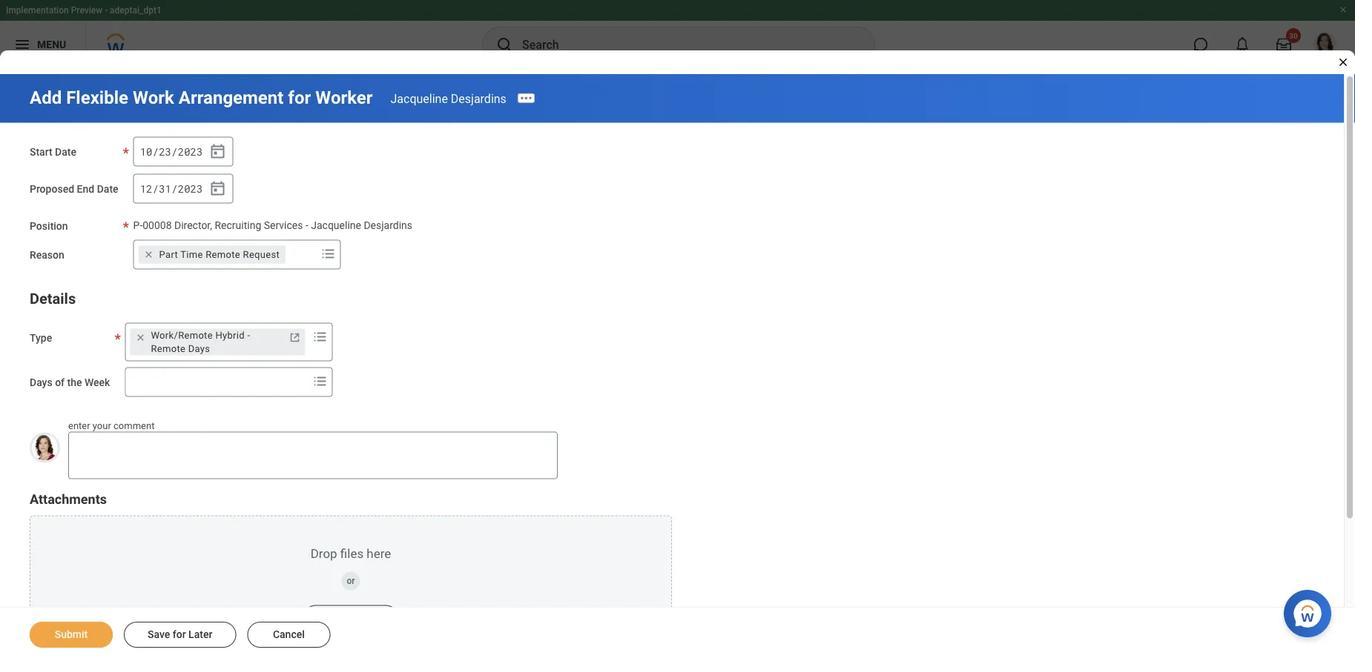 Task type: locate. For each thing, give the bounding box(es) containing it.
0 horizontal spatial desjardins
[[364, 220, 413, 232]]

1 vertical spatial jacqueline
[[311, 220, 361, 232]]

for right save
[[173, 629, 186, 642]]

2023 inside 10 / 23 / 2023
[[178, 145, 203, 159]]

or
[[347, 577, 355, 587]]

1 vertical spatial calendar image
[[209, 180, 227, 198]]

details group
[[30, 287, 1315, 397]]

action bar region
[[0, 608, 1356, 662]]

2023 for 10 / 23 / 2023
[[178, 145, 203, 159]]

later
[[189, 629, 212, 642]]

start date
[[30, 146, 76, 158]]

- inside work/remote hybrid - remote days
[[247, 330, 250, 341]]

calendar image right 10 / 23 / 2023
[[209, 143, 227, 161]]

for
[[288, 87, 311, 108], [173, 629, 186, 642]]

submit button
[[30, 623, 113, 649]]

proposed end date group
[[133, 174, 233, 204]]

days
[[188, 343, 210, 355], [30, 376, 52, 389]]

the
[[67, 376, 82, 389]]

1 horizontal spatial days
[[188, 343, 210, 355]]

1 vertical spatial 2023
[[178, 182, 203, 196]]

ext link image
[[287, 330, 302, 345]]

enter your comment
[[68, 420, 155, 431]]

save for later
[[148, 629, 212, 642]]

jacqueline
[[391, 91, 448, 106], [311, 220, 361, 232]]

p-00008 director, recruiting services - jacqueline desjardins
[[133, 220, 413, 232]]

date right start
[[55, 146, 76, 158]]

2 2023 from the top
[[178, 182, 203, 196]]

0 horizontal spatial days
[[30, 376, 52, 389]]

0 horizontal spatial for
[[173, 629, 186, 642]]

details
[[30, 290, 76, 308]]

0 vertical spatial -
[[105, 5, 108, 16]]

1 vertical spatial prompts image
[[311, 328, 329, 346]]

- right preview
[[105, 5, 108, 16]]

close environment banner image
[[1339, 5, 1348, 14]]

1 vertical spatial desjardins
[[364, 220, 413, 232]]

profile logan mcneil element
[[1305, 28, 1347, 61]]

days down work/remote
[[188, 343, 210, 355]]

cancel button
[[247, 623, 330, 649]]

0 vertical spatial for
[[288, 87, 311, 108]]

10
[[140, 145, 152, 159]]

1 horizontal spatial date
[[97, 183, 118, 195]]

for inside button
[[173, 629, 186, 642]]

remote down work/remote
[[151, 343, 186, 355]]

part
[[159, 249, 178, 260]]

days left "of"
[[30, 376, 52, 389]]

1 horizontal spatial for
[[288, 87, 311, 108]]

2 vertical spatial -
[[247, 330, 250, 341]]

desjardins
[[451, 91, 507, 106], [364, 220, 413, 232]]

1 vertical spatial -
[[306, 220, 309, 232]]

add
[[30, 87, 62, 108]]

1 horizontal spatial -
[[247, 330, 250, 341]]

/ right 31
[[171, 182, 178, 196]]

0 vertical spatial prompts image
[[319, 245, 337, 263]]

10 / 23 / 2023
[[140, 145, 203, 159]]

proposed end date
[[30, 183, 118, 195]]

close add flexible work arrangement for worker image
[[1338, 56, 1350, 68]]

prompts image
[[319, 245, 337, 263], [311, 328, 329, 346], [311, 373, 329, 391]]

0 horizontal spatial -
[[105, 5, 108, 16]]

remote right time
[[206, 249, 240, 260]]

0 horizontal spatial jacqueline
[[311, 220, 361, 232]]

part time remote request
[[159, 249, 280, 260]]

attachments region
[[30, 491, 672, 662]]

calendar image for 12 / 31 / 2023
[[209, 180, 227, 198]]

0 horizontal spatial remote
[[151, 343, 186, 355]]

0 vertical spatial remote
[[206, 249, 240, 260]]

comment
[[114, 420, 155, 431]]

0 horizontal spatial date
[[55, 146, 76, 158]]

add flexible work arrangement for worker main content
[[0, 74, 1356, 662]]

x small image
[[133, 330, 148, 345]]

1 calendar image from the top
[[209, 143, 227, 161]]

0 vertical spatial 2023
[[178, 145, 203, 159]]

reason
[[30, 249, 64, 261]]

jacqueline desjardins
[[391, 91, 507, 106]]

search image
[[496, 36, 513, 53]]

save for later button
[[124, 623, 236, 649]]

calendar image
[[209, 143, 227, 161], [209, 180, 227, 198]]

date right end
[[97, 183, 118, 195]]

days inside work/remote hybrid - remote days
[[188, 343, 210, 355]]

arrangement
[[179, 87, 284, 108]]

0 vertical spatial jacqueline
[[391, 91, 448, 106]]

1 2023 from the top
[[178, 145, 203, 159]]

/ right the 12
[[153, 182, 159, 196]]

remote inside option
[[206, 249, 240, 260]]

2 calendar image from the top
[[209, 180, 227, 198]]

remote
[[206, 249, 240, 260], [151, 343, 186, 355]]

part time remote request element
[[159, 248, 280, 261]]

2023
[[178, 145, 203, 159], [178, 182, 203, 196]]

position
[[30, 220, 68, 232]]

0 vertical spatial days
[[188, 343, 210, 355]]

-
[[105, 5, 108, 16], [306, 220, 309, 232], [247, 330, 250, 341]]

worker
[[316, 87, 373, 108]]

start
[[30, 146, 52, 158]]

part time remote request, press delete to clear value. option
[[138, 246, 286, 264]]

1 vertical spatial remote
[[151, 343, 186, 355]]

calendar image up recruiting
[[209, 180, 227, 198]]

- right services
[[306, 220, 309, 232]]

2 vertical spatial prompts image
[[311, 373, 329, 391]]

1 horizontal spatial remote
[[206, 249, 240, 260]]

- right hybrid
[[247, 330, 250, 341]]

00008
[[143, 220, 172, 232]]

/ right 10
[[153, 145, 159, 159]]

calendar image inside start date group
[[209, 143, 227, 161]]

0 vertical spatial calendar image
[[209, 143, 227, 161]]

implementation preview -   adeptai_dpt1 banner
[[0, 0, 1356, 68]]

23
[[159, 145, 171, 159]]

/
[[153, 145, 159, 159], [171, 145, 178, 159], [153, 182, 159, 196], [171, 182, 178, 196]]

2023 right 23
[[178, 145, 203, 159]]

2023 right 31
[[178, 182, 203, 196]]

for left worker
[[288, 87, 311, 108]]

time
[[181, 249, 203, 260]]

proposed
[[30, 183, 74, 195]]

2023 inside 12 / 31 / 2023
[[178, 182, 203, 196]]

1 vertical spatial for
[[173, 629, 186, 642]]

work/remote
[[151, 330, 213, 341]]

1 horizontal spatial desjardins
[[451, 91, 507, 106]]

calendar image inside proposed end date group
[[209, 180, 227, 198]]

1 vertical spatial date
[[97, 183, 118, 195]]

adeptai_dpt1
[[110, 5, 162, 16]]

flexible
[[66, 87, 128, 108]]

x small image
[[141, 247, 156, 262]]

preview
[[71, 5, 103, 16]]

- inside banner
[[105, 5, 108, 16]]

date
[[55, 146, 76, 158], [97, 183, 118, 195]]



Task type: vqa. For each thing, say whether or not it's contained in the screenshot.
text field
no



Task type: describe. For each thing, give the bounding box(es) containing it.
implementation
[[6, 5, 69, 16]]

implementation preview -   adeptai_dpt1
[[6, 5, 162, 16]]

remote inside work/remote hybrid - remote days
[[151, 343, 186, 355]]

1 vertical spatial days
[[30, 376, 52, 389]]

workday assistant region
[[1284, 585, 1338, 638]]

p-
[[133, 220, 143, 232]]

of
[[55, 376, 65, 389]]

enter
[[68, 420, 90, 431]]

cancel
[[273, 629, 305, 642]]

attachments
[[30, 492, 107, 508]]

inbox large image
[[1277, 37, 1292, 52]]

work/remote hybrid - remote days element
[[151, 329, 285, 356]]

details button
[[30, 290, 76, 308]]

services
[[264, 220, 303, 232]]

prompts image for type
[[311, 328, 329, 346]]

prompts image for reason
[[319, 245, 337, 263]]

request
[[243, 249, 280, 260]]

1 horizontal spatial jacqueline
[[391, 91, 448, 106]]

2023 for 12 / 31 / 2023
[[178, 182, 203, 196]]

recruiting
[[215, 220, 261, 232]]

end
[[77, 183, 94, 195]]

/ right 23
[[171, 145, 178, 159]]

0 vertical spatial date
[[55, 146, 76, 158]]

- for preview
[[105, 5, 108, 16]]

enter your comment text field
[[68, 432, 558, 480]]

add flexible work arrangement for worker dialog
[[0, 0, 1356, 662]]

work/remote hybrid - remote days
[[151, 330, 250, 355]]

notifications large image
[[1236, 37, 1250, 52]]

work/remote hybrid - remote days, press delete to clear value, ctrl + enter opens in new window. option
[[130, 329, 305, 356]]

submit
[[55, 629, 88, 642]]

12
[[140, 182, 152, 196]]

type
[[30, 332, 52, 344]]

work
[[133, 87, 174, 108]]

add flexible work arrangement for worker
[[30, 87, 373, 108]]

jacqueline desjardins element
[[391, 91, 507, 106]]

prompts image for days of the week
[[311, 373, 329, 391]]

week
[[85, 376, 110, 389]]

calendar image for 10 / 23 / 2023
[[209, 143, 227, 161]]

employee's photo (logan mcneil) image
[[30, 433, 60, 463]]

12 / 31 / 2023
[[140, 182, 203, 196]]

director,
[[174, 220, 212, 232]]

days of the week
[[30, 376, 110, 389]]

Days of the Week field
[[126, 369, 308, 396]]

start date group
[[133, 137, 233, 167]]

hybrid
[[216, 330, 245, 341]]

your
[[93, 420, 111, 431]]

- for hybrid
[[247, 330, 250, 341]]

save
[[148, 629, 170, 642]]

0 vertical spatial desjardins
[[451, 91, 507, 106]]

2 horizontal spatial -
[[306, 220, 309, 232]]

31
[[159, 182, 171, 196]]



